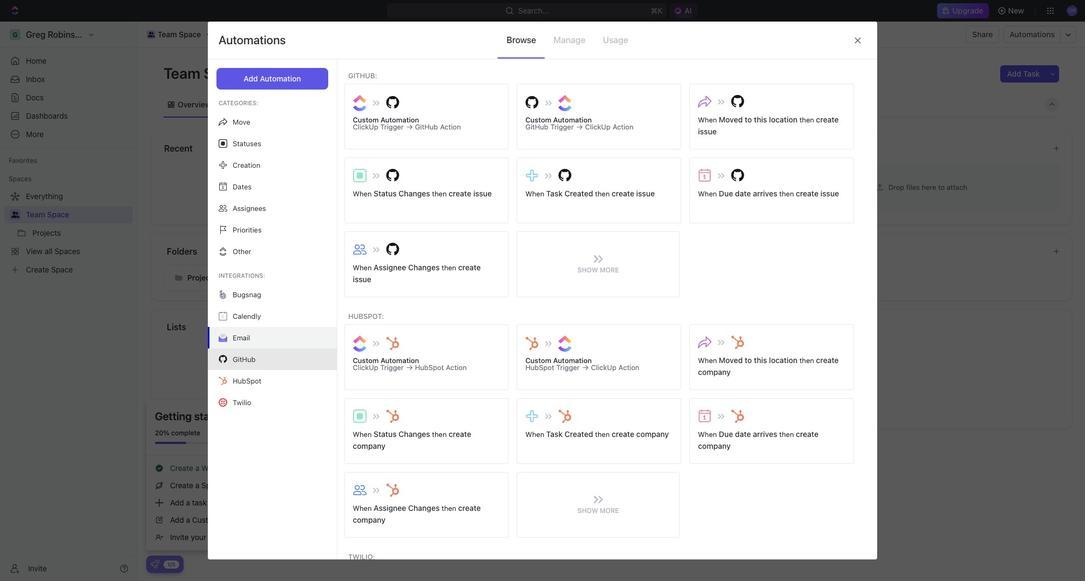 Task type: vqa. For each thing, say whether or not it's contained in the screenshot.
UNTITLED "link"
yes



Task type: locate. For each thing, give the bounding box(es) containing it.
dashboards link
[[4, 108, 133, 125]]

github trigger
[[526, 123, 574, 131]]

when task created then create company
[[526, 430, 669, 439]]

add down "automations" button
[[1008, 69, 1022, 78]]

1 vertical spatial create issue
[[353, 263, 481, 284]]

inbox
[[26, 75, 45, 84]]

add left list
[[599, 397, 611, 405]]

1 horizontal spatial team space link
[[144, 28, 204, 41]]

2 vertical spatial team
[[26, 210, 45, 219]]

team right user group image
[[158, 30, 177, 39]]

2 arrives from the top
[[754, 430, 778, 439]]

2 horizontal spatial hubspot
[[526, 363, 555, 372]]

0 vertical spatial team space link
[[144, 28, 204, 41]]

2 date from the top
[[736, 430, 752, 439]]

1 date from the top
[[736, 189, 752, 198]]

1 vertical spatial clickup action
[[591, 363, 640, 372]]

1 due from the top
[[719, 189, 734, 198]]

task image
[[353, 95, 367, 111], [559, 95, 572, 111], [559, 336, 572, 352]]

task image for create issue
[[559, 95, 572, 111]]

no lists icon. image
[[590, 336, 633, 379]]

company
[[699, 368, 731, 377], [637, 430, 669, 439], [353, 442, 386, 451], [699, 442, 731, 451], [353, 516, 386, 525]]

getting started
[[155, 411, 230, 423]]

team space
[[158, 30, 201, 39], [164, 64, 250, 82], [26, 210, 69, 219]]

changes
[[399, 189, 430, 198], [408, 263, 440, 272], [399, 430, 430, 439], [408, 504, 440, 513]]

2 created from the top
[[565, 430, 594, 439]]

0 vertical spatial task
[[1024, 69, 1040, 78]]

1 vertical spatial arrives
[[754, 430, 778, 439]]

2 show from the top
[[578, 507, 598, 515]]

hubspot:
[[348, 312, 384, 321]]

creation
[[233, 161, 261, 170]]

1 vertical spatial untitled
[[490, 180, 517, 190]]

add
[[1008, 69, 1022, 78], [244, 74, 258, 83], [599, 397, 611, 405], [170, 499, 184, 508], [170, 516, 184, 525]]

manage
[[554, 35, 586, 45]]

to
[[745, 115, 752, 124], [939, 183, 945, 192], [745, 356, 752, 365]]

hubspot
[[415, 363, 444, 372], [526, 363, 555, 372], [233, 377, 262, 386]]

a down the add a task
[[186, 516, 190, 525]]

0 vertical spatial docs
[[26, 93, 44, 102]]

1 vertical spatial more
[[600, 507, 619, 515]]

⌘k
[[651, 6, 663, 15]]

trigger
[[381, 123, 404, 131], [551, 123, 574, 131], [381, 363, 404, 372], [557, 363, 580, 372]]

when
[[699, 116, 717, 124], [353, 190, 372, 198], [526, 190, 545, 198], [699, 190, 717, 198], [353, 264, 372, 272], [699, 357, 717, 365], [353, 431, 372, 439], [526, 431, 545, 439], [699, 431, 717, 439], [353, 505, 372, 513]]

show
[[578, 266, 598, 274], [578, 507, 598, 515]]

0 vertical spatial clickup trigger
[[353, 123, 404, 131]]

1 when assignee changes then from the top
[[353, 263, 459, 272]]

add left task
[[170, 499, 184, 508]]

add list
[[599, 397, 625, 405]]

0 vertical spatial this
[[754, 115, 768, 124]]

0 vertical spatial moved
[[719, 115, 743, 124]]

1 vertical spatial moved
[[719, 356, 743, 365]]

0 vertical spatial more
[[600, 266, 619, 274]]

a for workspace
[[195, 464, 200, 473]]

when inside when status changes then create issue
[[353, 190, 372, 198]]

share
[[973, 30, 994, 39]]

when task created then create issue
[[526, 189, 655, 198]]

1 location from the top
[[770, 115, 798, 124]]

0 horizontal spatial docs
[[26, 93, 44, 102]]

1 when moved to this location then from the top
[[699, 115, 817, 124]]

when assignee changes then
[[353, 263, 459, 272], [353, 504, 459, 513]]

0 vertical spatial status
[[374, 189, 397, 198]]

1 horizontal spatial docs
[[474, 144, 495, 153]]

0 horizontal spatial create issue
[[353, 263, 481, 284]]

0 horizontal spatial automations
[[219, 33, 286, 47]]

opened
[[276, 206, 299, 214]]

calendly image
[[219, 312, 227, 321]]

browse
[[507, 35, 537, 45]]

0 vertical spatial date
[[736, 189, 752, 198]]

team space link
[[144, 28, 204, 41], [26, 206, 131, 224]]

2 show more from the top
[[578, 507, 619, 515]]

task image up github trigger
[[559, 95, 572, 111]]

task inside the add task button
[[1024, 69, 1040, 78]]

team right user group icon
[[26, 210, 45, 219]]

untitled link
[[470, 159, 753, 177], [470, 177, 753, 194]]

0 vertical spatial when moved to this location then
[[699, 115, 817, 124]]

add a custom field
[[170, 516, 238, 525]]

usage
[[603, 35, 629, 45]]

1 vertical spatial status
[[374, 430, 397, 439]]

1 status from the top
[[374, 189, 397, 198]]

invite
[[170, 533, 189, 542], [28, 564, 47, 573]]

your
[[239, 206, 253, 214]]

action
[[440, 123, 461, 131], [613, 123, 634, 131], [446, 363, 467, 372], [619, 363, 640, 372]]

a left task
[[186, 499, 190, 508]]

add down the add a task
[[170, 516, 184, 525]]

2 location from the top
[[770, 356, 798, 365]]

moved
[[719, 115, 743, 124], [719, 356, 743, 365]]

add up categories:
[[244, 74, 258, 83]]

1 horizontal spatial create issue
[[699, 115, 839, 136]]

2 assignee from the top
[[374, 504, 406, 513]]

add for add a custom field
[[170, 516, 184, 525]]

0 vertical spatial create
[[170, 464, 193, 473]]

team space tree
[[4, 188, 133, 279]]

items
[[301, 206, 317, 214]]

will
[[319, 206, 329, 214]]

0 vertical spatial invite
[[170, 533, 189, 542]]

1 vertical spatial location
[[770, 356, 798, 365]]

task image up the hubspot trigger
[[559, 336, 572, 352]]

1 vertical spatial due
[[719, 430, 734, 439]]

0 vertical spatial when assignee changes then
[[353, 263, 459, 272]]

1 vertical spatial create
[[170, 481, 193, 491]]

when status changes then create issue
[[353, 189, 492, 198]]

company for assignee changes
[[353, 516, 386, 525]]

create issue for to
[[699, 115, 839, 136]]

github for trigger
[[526, 123, 549, 131]]

automations inside button
[[1010, 30, 1056, 39]]

space inside team space tree
[[47, 210, 69, 219]]

new button
[[994, 2, 1031, 19]]

2 vertical spatial to
[[745, 356, 752, 365]]

1 horizontal spatial github
[[415, 123, 438, 131]]

docs
[[26, 93, 44, 102], [474, 144, 495, 153]]

1 vertical spatial when moved to this location then
[[699, 356, 817, 365]]

2 more from the top
[[600, 507, 619, 515]]

create issue
[[699, 115, 839, 136], [353, 263, 481, 284]]

add for add a task
[[170, 499, 184, 508]]

clickup trigger down gantt
[[353, 123, 404, 131]]

add for add automation
[[244, 74, 258, 83]]

create company for moved
[[699, 356, 839, 377]]

when moved to this location then
[[699, 115, 817, 124], [699, 356, 817, 365]]

a up task
[[195, 481, 200, 491]]

team space right user group image
[[158, 30, 201, 39]]

0 vertical spatial team
[[158, 30, 177, 39]]

create
[[170, 464, 193, 473], [170, 481, 193, 491]]

then inside when due date arrives then
[[780, 431, 795, 439]]

gantt link
[[355, 97, 377, 112]]

folders
[[167, 247, 197, 257]]

drop files here to attach
[[889, 183, 968, 192]]

1 clickup trigger from the top
[[353, 123, 404, 131]]

spaces
[[9, 175, 32, 183]]

2 due from the top
[[719, 430, 734, 439]]

add for add list
[[599, 397, 611, 405]]

clickup action
[[586, 123, 634, 131], [591, 363, 640, 372]]

1 moved from the top
[[719, 115, 743, 124]]

other
[[233, 247, 251, 256]]

1 arrives from the top
[[754, 189, 778, 198]]

0 horizontal spatial team space link
[[26, 206, 131, 224]]

1 horizontal spatial hubspot
[[415, 363, 444, 372]]

when inside the when task created then create issue
[[526, 190, 545, 198]]

a up create a space
[[195, 464, 200, 473]]

1 show more from the top
[[578, 266, 619, 274]]

2 status from the top
[[374, 430, 397, 439]]

2 clickup trigger from the top
[[353, 363, 404, 372]]

space up categories:
[[204, 64, 247, 82]]

0 vertical spatial team space
[[158, 30, 201, 39]]

0 vertical spatial arrives
[[754, 189, 778, 198]]

1 vertical spatial docs
[[474, 144, 495, 153]]

0 horizontal spatial invite
[[28, 564, 47, 573]]

0 vertical spatial show more
[[578, 266, 619, 274]]

2 untitled from the top
[[490, 180, 517, 190]]

1 vertical spatial team space link
[[26, 206, 131, 224]]

then inside the when due date arrives then create issue
[[780, 190, 795, 198]]

space right user group icon
[[47, 210, 69, 219]]

0 vertical spatial created
[[565, 189, 594, 198]]

created
[[565, 189, 594, 198], [565, 430, 594, 439]]

1 horizontal spatial invite
[[170, 533, 189, 542]]

clickup down "gantt" link in the left of the page
[[353, 123, 378, 131]]

0 vertical spatial location
[[770, 115, 798, 124]]

0 vertical spatial due
[[719, 189, 734, 198]]

1 horizontal spatial automations
[[1010, 30, 1056, 39]]

a for space
[[195, 481, 200, 491]]

then
[[800, 116, 815, 124], [432, 190, 447, 198], [596, 190, 610, 198], [780, 190, 795, 198], [442, 264, 457, 272], [800, 357, 815, 365], [432, 431, 447, 439], [596, 431, 610, 439], [780, 431, 795, 439], [442, 505, 457, 513]]

custom
[[353, 115, 379, 124], [526, 115, 552, 124], [353, 356, 379, 365], [526, 356, 552, 365], [192, 516, 219, 525]]

automations down new
[[1010, 30, 1056, 39]]

invite for invite
[[28, 564, 47, 573]]

field
[[221, 516, 238, 525]]

2 vertical spatial team space
[[26, 210, 69, 219]]

show more for create issue
[[578, 266, 619, 274]]

1 vertical spatial this
[[754, 356, 768, 365]]

task
[[1024, 69, 1040, 78], [547, 189, 563, 198], [547, 430, 563, 439]]

1 show from the top
[[578, 266, 598, 274]]

favorites
[[9, 157, 37, 165]]

2 vertical spatial task
[[547, 430, 563, 439]]

team space up "overview"
[[164, 64, 250, 82]]

0 vertical spatial assignee
[[374, 263, 406, 272]]

1 vertical spatial show more
[[578, 507, 619, 515]]

clickup trigger for create company
[[353, 363, 404, 372]]

moved for issue
[[719, 115, 743, 124]]

2 untitled link from the top
[[470, 177, 753, 194]]

github action
[[415, 123, 461, 131]]

due for create company
[[719, 430, 734, 439]]

task for when task created then create issue
[[547, 189, 563, 198]]

1 this from the top
[[754, 115, 768, 124]]

complete
[[171, 429, 200, 438]]

1 create from the top
[[170, 464, 193, 473]]

0 vertical spatial show
[[578, 266, 598, 274]]

2 when moved to this location then from the top
[[699, 356, 817, 365]]

arrives
[[754, 189, 778, 198], [754, 430, 778, 439]]

0 vertical spatial create issue
[[699, 115, 839, 136]]

2 horizontal spatial github
[[526, 123, 549, 131]]

2 create from the top
[[170, 481, 193, 491]]

when assignee changes then for issue
[[353, 263, 459, 272]]

status for create issue
[[374, 189, 397, 198]]

create up the add a task
[[170, 481, 193, 491]]

lists button
[[166, 321, 1060, 334]]

board link
[[229, 97, 252, 112]]

this
[[754, 115, 768, 124], [754, 356, 768, 365]]

2 when assignee changes then from the top
[[353, 504, 459, 513]]

1 assignee from the top
[[374, 263, 406, 272]]

1 vertical spatial clickup trigger
[[353, 363, 404, 372]]

0 vertical spatial clickup action
[[586, 123, 634, 131]]

1 vertical spatial assignee
[[374, 504, 406, 513]]

assignee
[[374, 263, 406, 272], [374, 504, 406, 513]]

github
[[415, 123, 438, 131], [526, 123, 549, 131], [233, 355, 256, 364]]

add for add task
[[1008, 69, 1022, 78]]

1 vertical spatial invite
[[28, 564, 47, 573]]

automation
[[260, 74, 301, 83], [381, 115, 419, 124], [554, 115, 592, 124], [381, 356, 419, 365], [554, 356, 592, 365]]

clickup right github trigger
[[586, 123, 611, 131]]

1 vertical spatial team
[[164, 64, 201, 82]]

2 moved from the top
[[719, 356, 743, 365]]

a
[[195, 464, 200, 473], [195, 481, 200, 491], [186, 499, 190, 508], [186, 516, 190, 525]]

space
[[179, 30, 201, 39], [204, 64, 247, 82], [47, 210, 69, 219], [202, 481, 223, 491]]

0 vertical spatial untitled
[[490, 163, 517, 172]]

then inside when status changes then
[[432, 431, 447, 439]]

1 vertical spatial show
[[578, 507, 598, 515]]

then inside when status changes then create issue
[[432, 190, 447, 198]]

onboarding checklist button image
[[151, 561, 159, 569]]

location for create company
[[770, 356, 798, 365]]

1 vertical spatial date
[[736, 430, 752, 439]]

1 more from the top
[[600, 266, 619, 274]]

when assignee changes then for company
[[353, 504, 459, 513]]

1 vertical spatial task
[[547, 189, 563, 198]]

project
[[490, 198, 514, 207]]

2 this from the top
[[754, 356, 768, 365]]

show more
[[578, 266, 619, 274], [578, 507, 619, 515]]

task for add task
[[1024, 69, 1040, 78]]

invite inside sidebar navigation
[[28, 564, 47, 573]]

team space right user group icon
[[26, 210, 69, 219]]

due for create issue
[[719, 189, 734, 198]]

0 vertical spatial to
[[745, 115, 752, 124]]

1 vertical spatial to
[[939, 183, 945, 192]]

assignee for issue
[[374, 263, 406, 272]]

automations up 'add automation'
[[219, 33, 286, 47]]

1 vertical spatial when assignee changes then
[[353, 504, 459, 513]]

clickup trigger down task image
[[353, 363, 404, 372]]

integrations:
[[219, 272, 265, 279]]

assignees
[[233, 204, 266, 213]]

project 1 link
[[470, 194, 753, 211]]

create up create a space
[[170, 464, 193, 473]]

team inside tree
[[26, 210, 45, 219]]

team up overview link
[[164, 64, 201, 82]]

priorities
[[233, 226, 262, 234]]

1 vertical spatial created
[[565, 430, 594, 439]]

docs inside the docs link
[[26, 93, 44, 102]]

1 created from the top
[[565, 189, 594, 198]]



Task type: describe. For each thing, give the bounding box(es) containing it.
recent
[[164, 144, 193, 153]]

company for due date arrives
[[699, 442, 731, 451]]

clickup trigger for create issue
[[353, 123, 404, 131]]

date for create company
[[736, 430, 752, 439]]

task for when task created then create company
[[547, 430, 563, 439]]

new
[[1009, 6, 1025, 15]]

user group image
[[148, 32, 155, 37]]

assignee for company
[[374, 504, 406, 513]]

this for company
[[754, 356, 768, 365]]

add automation button
[[217, 68, 328, 90]]

a for custom
[[186, 516, 190, 525]]

task
[[192, 499, 207, 508]]

then inside the when task created then create issue
[[596, 190, 610, 198]]

overview
[[178, 100, 211, 109]]

20% complete
[[155, 429, 200, 438]]

sidebar navigation
[[0, 22, 138, 582]]

your
[[191, 533, 206, 542]]

resources
[[787, 144, 830, 153]]

inbox link
[[4, 71, 133, 88]]

upgrade
[[953, 6, 984, 15]]

clickup action for create issue
[[586, 123, 634, 131]]

create for create a workspace
[[170, 464, 193, 473]]

date for create issue
[[736, 189, 752, 198]]

more for create issue
[[600, 266, 619, 274]]

recent
[[255, 206, 274, 214]]

started
[[194, 411, 230, 423]]

hubspot for trigger
[[526, 363, 555, 372]]

moved for company
[[719, 356, 743, 365]]

hubspot for action
[[415, 363, 444, 372]]

user group image
[[11, 212, 19, 218]]

create for create a space
[[170, 481, 193, 491]]

add task
[[1008, 69, 1040, 78]]

when status changes then
[[353, 430, 449, 439]]

task image for create company
[[559, 336, 572, 352]]

to for create company
[[745, 356, 752, 365]]

team space link inside tree
[[26, 206, 131, 224]]

hubspot action
[[415, 363, 467, 372]]

board
[[231, 100, 252, 109]]

show
[[331, 206, 347, 214]]

clickup action for create company
[[591, 363, 640, 372]]

created for create issue
[[565, 189, 594, 198]]

when moved to this location then for issue
[[699, 115, 817, 124]]

project 1
[[490, 198, 520, 207]]

github:
[[348, 71, 377, 80]]

when due date arrives then create issue
[[699, 189, 840, 198]]

location for create issue
[[770, 115, 798, 124]]

overview link
[[176, 97, 211, 112]]

this for issue
[[754, 115, 768, 124]]

getting
[[155, 411, 192, 423]]

statuses
[[233, 139, 261, 148]]

then inside when task created then create company
[[596, 431, 610, 439]]

docs link
[[4, 89, 133, 106]]

home
[[26, 56, 47, 65]]

home link
[[4, 52, 133, 70]]

upgrade link
[[938, 3, 989, 18]]

onboarding checklist button element
[[151, 561, 159, 569]]

a for task
[[186, 499, 190, 508]]

lists
[[167, 323, 186, 332]]

company for status changes
[[353, 442, 386, 451]]

company for moved to this location
[[699, 368, 731, 377]]

create company for status
[[353, 430, 472, 451]]

calendly
[[233, 312, 261, 321]]

0 horizontal spatial hubspot
[[233, 377, 262, 386]]

task image
[[353, 336, 367, 352]]

hubspot trigger
[[526, 363, 580, 372]]

add a task
[[170, 499, 207, 508]]

when inside when due date arrives then
[[699, 431, 717, 439]]

arrives for create company
[[754, 430, 778, 439]]

space down create a workspace
[[202, 481, 223, 491]]

1 vertical spatial team space
[[164, 64, 250, 82]]

show for create issue
[[578, 266, 598, 274]]

1
[[516, 198, 520, 207]]

task image down github:
[[353, 95, 367, 111]]

resources button
[[787, 142, 1045, 155]]

twilio
[[233, 399, 251, 407]]

created for create company
[[565, 430, 594, 439]]

workspace
[[202, 464, 240, 473]]

team space inside tree
[[26, 210, 69, 219]]

1 untitled link from the top
[[470, 159, 753, 177]]

show more for create company
[[578, 507, 619, 515]]

favorites button
[[4, 155, 41, 167]]

clickup down task image
[[353, 363, 378, 372]]

projects
[[187, 273, 217, 283]]

folders button
[[166, 245, 1045, 258]]

twilio:
[[348, 553, 375, 562]]

automation inside add automation button
[[260, 74, 301, 83]]

attach
[[947, 183, 968, 192]]

github for action
[[415, 123, 438, 131]]

1 untitled from the top
[[490, 163, 517, 172]]

create issue for changes
[[353, 263, 481, 284]]

clickup up add list
[[591, 363, 617, 372]]

email
[[233, 334, 250, 343]]

1/5
[[167, 562, 176, 568]]

share button
[[967, 26, 1000, 43]]

table link
[[395, 97, 416, 112]]

invite your team
[[170, 533, 226, 542]]

calendar
[[305, 100, 337, 109]]

20%
[[155, 429, 170, 438]]

team
[[208, 533, 226, 542]]

to for create issue
[[745, 115, 752, 124]]

gantt
[[357, 100, 377, 109]]

create a workspace
[[170, 464, 240, 473]]

more for create company
[[600, 507, 619, 515]]

bugsnag
[[233, 291, 261, 299]]

dates
[[233, 183, 252, 191]]

here
[[922, 183, 937, 192]]

0 horizontal spatial github
[[233, 355, 256, 364]]

add task button
[[1001, 65, 1047, 83]]

create a space
[[170, 481, 223, 491]]

status for create company
[[374, 430, 397, 439]]

show for create company
[[578, 507, 598, 515]]

drop
[[889, 183, 905, 192]]

projects button
[[164, 265, 340, 292]]

add automation
[[244, 74, 301, 83]]

categories:
[[219, 99, 259, 106]]

add list button
[[595, 394, 629, 407]]

here.
[[349, 206, 364, 214]]

invite for invite your team
[[170, 533, 189, 542]]

when due date arrives then
[[699, 430, 796, 439]]

create company for due
[[699, 430, 819, 451]]

list
[[613, 397, 625, 405]]

arrives for create issue
[[754, 189, 778, 198]]

when inside when status changes then
[[353, 431, 372, 439]]

when moved to this location then for company
[[699, 356, 817, 365]]

create company for assignee
[[353, 504, 481, 525]]

table
[[397, 100, 416, 109]]

search...
[[518, 6, 549, 15]]

when inside the when due date arrives then create issue
[[699, 190, 717, 198]]

space right user group image
[[179, 30, 201, 39]]

when inside when task created then create company
[[526, 431, 545, 439]]

files
[[907, 183, 920, 192]]



